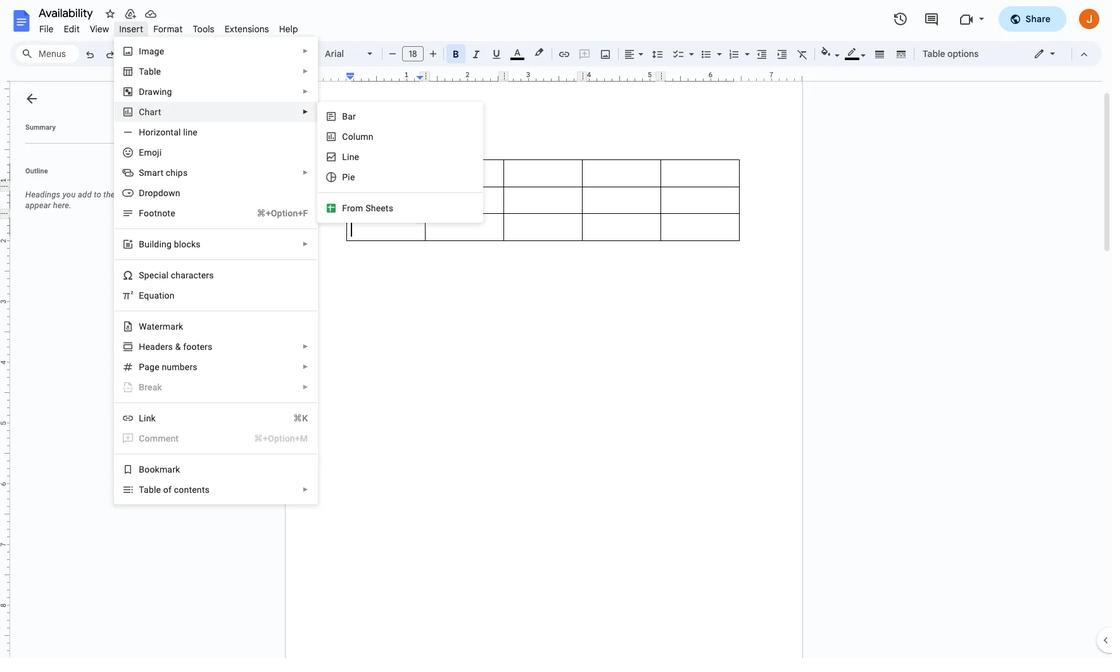 Task type: locate. For each thing, give the bounding box(es) containing it.
⌘k
[[293, 414, 308, 424]]

pie p element
[[342, 172, 359, 182]]

will
[[157, 190, 169, 199]]

l
[[342, 152, 347, 162], [139, 414, 144, 424]]

1 vertical spatial table
[[139, 485, 161, 495]]

menu item up s
[[115, 429, 317, 449]]

dropdown
[[139, 188, 180, 198]]

menu bar
[[34, 16, 303, 37]]

view
[[90, 23, 109, 35]]

dropdown 6 element
[[139, 188, 184, 198]]

1 vertical spatial b
[[139, 239, 145, 250]]

0 vertical spatial l
[[342, 152, 347, 162]]

menu bar containing file
[[34, 16, 303, 37]]

menu
[[313, 26, 483, 659], [83, 37, 318, 659]]

the
[[103, 190, 115, 199]]

Rename text field
[[34, 5, 100, 20]]

&
[[175, 342, 181, 352]]

0 vertical spatial menu item
[[115, 377, 317, 398]]

help menu item
[[274, 22, 303, 37]]

footers
[[183, 342, 212, 352]]

co m ment
[[139, 434, 179, 444]]

brea k
[[139, 383, 162, 393]]

9 ► from the top
[[302, 384, 309, 391]]

1 vertical spatial menu item
[[115, 429, 317, 449]]

b left "ilding"
[[139, 239, 145, 250]]

b ookmark
[[139, 465, 180, 475]]

table options
[[923, 48, 979, 60]]

from
[[342, 203, 363, 213]]

b up c
[[342, 111, 348, 122]]

2 menu item from the top
[[115, 429, 317, 449]]

table
[[923, 48, 945, 60], [139, 485, 161, 495]]

e
[[139, 291, 144, 301]]

tools menu item
[[188, 22, 220, 37]]

7 ► from the top
[[302, 343, 309, 350]]

ho r izontal line
[[139, 127, 198, 137]]

smart chips z element
[[139, 168, 191, 178]]

insert
[[119, 23, 143, 35]]

spe c ial characters
[[139, 270, 214, 281]]

line
[[183, 127, 198, 137]]

► for h eaders & footers
[[302, 343, 309, 350]]

b
[[342, 111, 348, 122], [139, 239, 145, 250], [139, 465, 145, 475]]

0 horizontal spatial table
[[139, 485, 161, 495]]

► for i mage
[[302, 47, 309, 54]]

r
[[151, 127, 154, 137]]

blocks
[[174, 239, 201, 250]]

3 ► from the top
[[302, 88, 309, 95]]

highlight color image
[[532, 45, 546, 60]]

1 horizontal spatial l
[[342, 152, 347, 162]]

b for ar
[[342, 111, 348, 122]]

numbers
[[162, 362, 197, 372]]

menu item down numbers
[[115, 377, 317, 398]]

summary heading
[[25, 123, 56, 133]]

drawing d element
[[139, 87, 176, 97]]

mage
[[141, 46, 164, 56]]

n
[[157, 208, 162, 218]]

► for table of content s
[[302, 486, 309, 493]]

application
[[0, 0, 1112, 659]]

b for u
[[139, 239, 145, 250]]

edit
[[64, 23, 80, 35]]

menu containing b
[[313, 26, 483, 659]]

b ar
[[342, 111, 356, 122]]

►
[[302, 47, 309, 54], [302, 68, 309, 75], [302, 88, 309, 95], [302, 108, 309, 115], [302, 169, 309, 176], [302, 241, 309, 248], [302, 343, 309, 350], [302, 364, 309, 370], [302, 384, 309, 391], [302, 486, 309, 493]]

l for ink
[[139, 414, 144, 424]]

s
[[366, 203, 371, 213]]

b down the co
[[139, 465, 145, 475]]

add
[[78, 190, 92, 199]]

0 vertical spatial b
[[342, 111, 348, 122]]

ial
[[159, 270, 168, 281]]

1 vertical spatial l
[[139, 414, 144, 424]]

d
[[139, 87, 145, 97]]

h eaders & footers
[[139, 342, 212, 352]]

outline heading
[[10, 167, 182, 184]]

menu item
[[115, 377, 317, 398], [115, 429, 317, 449]]

format
[[153, 23, 183, 35]]

image i element
[[139, 46, 168, 56]]

h
[[139, 342, 145, 352]]

s
[[205, 485, 210, 495]]

headings
[[25, 190, 60, 199]]

menu item containing brea
[[115, 377, 317, 398]]

1 menu item from the top
[[115, 377, 317, 398]]

Star checkbox
[[101, 5, 119, 23]]

link l element
[[139, 414, 160, 424]]

0 horizontal spatial l
[[139, 414, 144, 424]]

8 ► from the top
[[302, 364, 309, 370]]

page numbers g element
[[139, 362, 201, 372]]

menu bar inside menu bar banner
[[34, 16, 303, 37]]

1 horizontal spatial table
[[923, 48, 945, 60]]

c olumn
[[342, 132, 373, 142]]

0 vertical spatial table
[[923, 48, 945, 60]]

document
[[117, 190, 155, 199]]

4 ► from the top
[[302, 108, 309, 115]]

share button
[[998, 6, 1066, 32]]

table inside button
[[923, 48, 945, 60]]

mode and view toolbar
[[1024, 41, 1094, 66]]

of
[[163, 485, 172, 495]]

table inside menu
[[139, 485, 161, 495]]

2 vertical spatial b
[[139, 465, 145, 475]]

l up the co
[[139, 414, 144, 424]]

characters
[[171, 270, 214, 281]]

ilding
[[150, 239, 172, 250]]

text color image
[[510, 45, 524, 60]]

headers & footers h element
[[139, 342, 216, 352]]

font list. arial selected. option
[[325, 45, 360, 63]]

table left options
[[923, 48, 945, 60]]

pa g e numbers
[[139, 362, 197, 372]]

able
[[144, 66, 161, 77]]

10 ► from the top
[[302, 486, 309, 493]]

help
[[279, 23, 298, 35]]

table of content s
[[139, 485, 210, 495]]

emoji 7 element
[[139, 148, 165, 158]]

ie
[[348, 172, 355, 182]]

watermark
[[139, 322, 183, 332]]

document outline element
[[10, 82, 182, 659]]

⌘+option+f
[[257, 208, 308, 218]]

table options button
[[917, 44, 984, 63]]

table left of
[[139, 485, 161, 495]]

table t element
[[139, 66, 165, 77]]

spe
[[139, 270, 154, 281]]

insert image image
[[598, 45, 613, 63]]

co
[[139, 434, 150, 444]]

6 ► from the top
[[302, 241, 309, 248]]

here.
[[53, 201, 71, 210]]

c
[[154, 270, 159, 281]]

headings you add to the document will appear here.
[[25, 190, 169, 210]]

⌘+option+f element
[[242, 207, 308, 220]]

e quation
[[139, 291, 175, 301]]

l up p
[[342, 152, 347, 162]]

smart
[[139, 168, 163, 178]]

line & paragraph spacing image
[[650, 45, 665, 63]]

1 ► from the top
[[302, 47, 309, 54]]

format menu item
[[148, 22, 188, 37]]

2 ► from the top
[[302, 68, 309, 75]]

pa
[[139, 362, 150, 372]]



Task type: vqa. For each thing, say whether or not it's contained in the screenshot.
No 'icon'
no



Task type: describe. For each thing, give the bounding box(es) containing it.
i mage
[[139, 46, 164, 56]]

main toolbar
[[79, 0, 985, 598]]

chips
[[166, 168, 188, 178]]

ar
[[348, 111, 356, 122]]

chart
[[139, 107, 161, 117]]

summary
[[25, 123, 56, 132]]

rawing
[[145, 87, 172, 97]]

from s heets
[[342, 203, 393, 213]]

foot
[[139, 208, 157, 218]]

insert menu item
[[114, 22, 148, 37]]

heets
[[371, 203, 393, 213]]

horizontal line r element
[[139, 127, 201, 137]]

table for table options
[[923, 48, 945, 60]]

► for ilding blocks
[[302, 241, 309, 248]]

l ine
[[342, 152, 359, 162]]

e
[[155, 362, 159, 372]]

ookmark
[[145, 465, 180, 475]]

► for t able
[[302, 68, 309, 75]]

outline
[[25, 167, 48, 175]]

arial
[[325, 48, 344, 60]]

border dash image
[[894, 45, 908, 63]]

click to select borders image
[[415, 216, 424, 224]]

k
[[157, 383, 162, 393]]

smart chips
[[139, 168, 188, 178]]

t able
[[139, 66, 161, 77]]

Font size field
[[402, 46, 429, 62]]

border width image
[[872, 45, 887, 63]]

⌘+option+m element
[[239, 433, 308, 445]]

menu containing i
[[83, 37, 318, 659]]

content
[[174, 485, 205, 495]]

l for ine
[[342, 152, 347, 162]]

i
[[139, 46, 141, 56]]

brea
[[139, 383, 157, 393]]

m
[[150, 434, 158, 444]]

from sheets s element
[[342, 203, 397, 213]]

ment
[[158, 434, 179, 444]]

appear
[[25, 201, 51, 210]]

to
[[94, 190, 101, 199]]

foot n ote
[[139, 208, 175, 218]]

⌘k element
[[278, 412, 308, 425]]

t
[[139, 66, 144, 77]]

line l element
[[342, 152, 363, 162]]

building blocks u element
[[139, 239, 204, 250]]

eaders
[[145, 342, 173, 352]]

b u ilding blocks
[[139, 239, 201, 250]]

bookmark b element
[[139, 465, 184, 475]]

g
[[150, 362, 155, 372]]

► for d rawing
[[302, 88, 309, 95]]

menu bar banner
[[0, 0, 1112, 659]]

ine
[[347, 152, 359, 162]]

p ie
[[342, 172, 355, 182]]

file
[[39, 23, 54, 35]]

options
[[947, 48, 979, 60]]

quation
[[144, 291, 175, 301]]

comment m element
[[139, 434, 182, 444]]

column c element
[[342, 132, 377, 142]]

extensions menu item
[[220, 22, 274, 37]]

ote
[[162, 208, 175, 218]]

p
[[342, 172, 348, 182]]

5 ► from the top
[[302, 169, 309, 176]]

d rawing
[[139, 87, 172, 97]]

extensions
[[225, 23, 269, 35]]

table of contents s element
[[139, 485, 213, 495]]

l ink
[[139, 414, 156, 424]]

special characters c element
[[139, 270, 218, 281]]

ink
[[144, 414, 156, 424]]

tools
[[193, 23, 214, 35]]

share
[[1026, 13, 1051, 25]]

footnote n element
[[139, 208, 179, 218]]

equation e element
[[139, 291, 178, 301]]

file menu item
[[34, 22, 59, 37]]

b for ookmark
[[139, 465, 145, 475]]

bar b element
[[342, 111, 360, 122]]

izontal
[[154, 127, 181, 137]]

menu item containing co
[[115, 429, 317, 449]]

watermark j element
[[139, 322, 187, 332]]

view menu item
[[85, 22, 114, 37]]

chart q element
[[139, 107, 165, 117]]

emoji
[[139, 148, 162, 158]]

► for e numbers
[[302, 364, 309, 370]]

⌘+option+m
[[254, 434, 308, 444]]

table for table of content s
[[139, 485, 161, 495]]

Font size text field
[[403, 46, 423, 61]]

Menus field
[[16, 45, 79, 63]]

olumn
[[348, 132, 373, 142]]

edit menu item
[[59, 22, 85, 37]]

application containing share
[[0, 0, 1112, 659]]

u
[[145, 239, 150, 250]]

c
[[342, 132, 348, 142]]

break k element
[[139, 383, 166, 393]]

► for brea k
[[302, 384, 309, 391]]

you
[[63, 190, 76, 199]]

ho
[[139, 127, 151, 137]]



